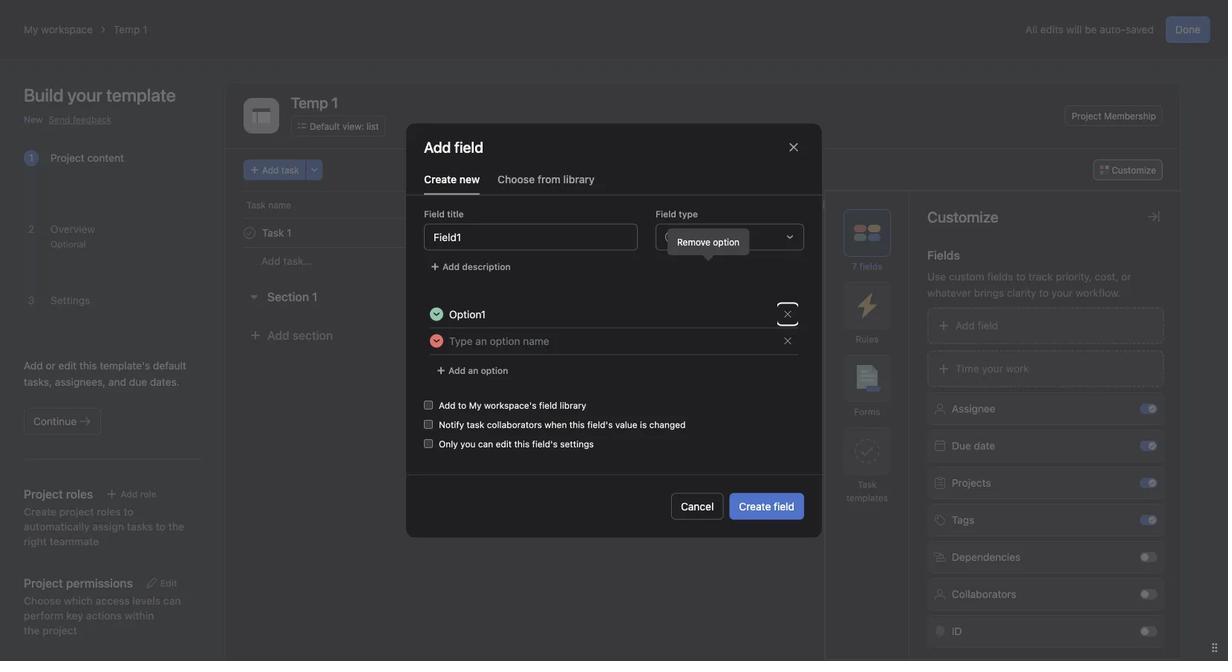 Task type: vqa. For each thing, say whether or not it's contained in the screenshot.
Add in the BUTTON
yes



Task type: describe. For each thing, give the bounding box(es) containing it.
build your template
[[24, 85, 176, 105]]

continue button
[[24, 408, 101, 435]]

time your work button
[[927, 350, 1164, 388]]

dependencies
[[952, 551, 1021, 564]]

section
[[292, 329, 333, 343]]

done
[[1175, 23, 1201, 36]]

task 1 cell
[[226, 218, 714, 248]]

add field
[[956, 320, 998, 332]]

cancel
[[681, 500, 714, 513]]

my workspace link
[[24, 23, 93, 36]]

Notify task collaborators when this field's value is changed checkbox
[[424, 420, 433, 429]]

library inside tab list
[[563, 173, 595, 185]]

name
[[268, 200, 291, 210]]

add task…
[[261, 255, 312, 267]]

to left the the in the bottom of the page
[[156, 521, 166, 533]]

track
[[1028, 271, 1053, 283]]

add role button
[[99, 484, 163, 505]]

switch for collaborators
[[1140, 590, 1158, 600]]

rules
[[856, 334, 879, 345]]

to inside create new tab panel
[[458, 401, 466, 411]]

assignees,
[[55, 376, 106, 388]]

customize button
[[1093, 160, 1163, 180]]

library inside create new tab panel
[[560, 401, 586, 411]]

switch for due date
[[1140, 441, 1158, 451]]

be
[[1085, 23, 1097, 36]]

add task button
[[244, 160, 306, 180]]

collaborators
[[487, 420, 542, 430]]

field for create field
[[774, 500, 794, 513]]

0 vertical spatial due
[[838, 200, 854, 210]]

1 for section 1
[[312, 290, 318, 304]]

switch for projects
[[1140, 478, 1158, 489]]

1 vertical spatial customize
[[927, 208, 999, 225]]

field's for value
[[587, 420, 613, 430]]

only you can edit this field's settings
[[439, 439, 594, 450]]

1 for temp 1
[[143, 23, 148, 36]]

remove option
[[677, 237, 740, 247]]

only
[[439, 439, 458, 450]]

section
[[267, 290, 309, 304]]

7
[[852, 261, 857, 272]]

settings
[[50, 294, 90, 307]]

create for create field
[[739, 500, 771, 513]]

or inside add or edit this template's default tasks, assignees, and due dates.
[[46, 360, 56, 372]]

to up clarity
[[1016, 271, 1026, 283]]

add for add to my workspace's field library
[[439, 401, 456, 411]]

1 remove option image from the top
[[783, 310, 792, 319]]

workspace's
[[484, 401, 537, 411]]

add for add field
[[956, 320, 975, 332]]

this inside add or edit this template's default tasks, assignees, and due dates.
[[79, 360, 97, 372]]

when
[[544, 420, 567, 430]]

the
[[168, 521, 184, 533]]

default
[[153, 360, 186, 372]]

project content button
[[50, 152, 124, 164]]

tasks,
[[24, 376, 52, 388]]

close details image
[[1148, 211, 1160, 223]]

actions
[[86, 610, 122, 622]]

clarity
[[1007, 287, 1036, 299]]

priority,
[[1056, 271, 1092, 283]]

field title
[[424, 209, 464, 219]]

use custom fields to track priority, cost, or whatever brings clarity to your workflow.
[[927, 271, 1131, 299]]

add section button
[[244, 322, 339, 349]]

changed
[[649, 420, 686, 430]]

add task
[[262, 165, 299, 175]]

create field button
[[729, 493, 804, 520]]

temp 1
[[291, 94, 338, 111]]

add for add description
[[443, 262, 460, 272]]

edit inside create new tab panel
[[496, 439, 512, 450]]

all edits will be auto-saved
[[1026, 23, 1154, 36]]

this for only you can edit this field's settings
[[514, 439, 530, 450]]

edits
[[1040, 23, 1064, 36]]

add field dialog
[[406, 124, 822, 538]]

add section
[[267, 329, 333, 343]]

edit inside add or edit this template's default tasks, assignees, and due dates.
[[58, 360, 77, 372]]

1 horizontal spatial option
[[713, 237, 740, 247]]

remove
[[677, 237, 710, 247]]

within
[[125, 610, 154, 622]]

or inside use custom fields to track priority, cost, or whatever brings clarity to your workflow.
[[1121, 271, 1131, 283]]

add role
[[121, 489, 157, 500]]

0 horizontal spatial field
[[539, 401, 557, 411]]

this for notify task collaborators when this field's value is changed
[[569, 420, 585, 430]]

create for create new
[[424, 173, 457, 185]]

single-select button
[[656, 224, 804, 251]]

right teammate
[[24, 536, 99, 548]]

tab list containing create new
[[406, 171, 822, 196]]

use
[[927, 271, 946, 283]]

choose from library
[[498, 173, 595, 185]]

default view: list
[[310, 121, 379, 131]]

0 vertical spatial my
[[24, 23, 38, 36]]

add for add task…
[[261, 255, 280, 267]]

create new tab panel
[[406, 196, 822, 538]]

project
[[59, 506, 94, 518]]

your inside use custom fields to track priority, cost, or whatever brings clarity to your workflow.
[[1052, 287, 1073, 299]]

edit
[[160, 578, 177, 589]]

assignee
[[952, 403, 996, 415]]

temp 1
[[114, 23, 148, 36]]

automatically
[[24, 521, 90, 533]]

type an option name field for 2nd remove option image from the bottom
[[443, 302, 777, 327]]

cancel button
[[671, 493, 723, 520]]

role
[[140, 489, 157, 500]]

Only you can edit this field's settings checkbox
[[424, 440, 433, 448]]

field's for settings
[[532, 439, 558, 450]]

fields inside use custom fields to track priority, cost, or whatever brings clarity to your workflow.
[[987, 271, 1013, 283]]

your inside button
[[982, 363, 1003, 375]]

workflow.
[[1076, 287, 1121, 299]]

overview optional
[[50, 223, 95, 249]]

can inside create new tab panel
[[478, 439, 493, 450]]

option inside button
[[481, 366, 508, 376]]

add task… row
[[226, 247, 1181, 275]]

notify task collaborators when this field's value is changed
[[439, 420, 686, 430]]

default view: list button
[[291, 116, 386, 137]]

create field
[[739, 500, 794, 513]]

add or edit this template's default tasks, assignees, and due dates.
[[24, 360, 186, 388]]

send feedback link
[[49, 113, 112, 126]]

1 horizontal spatial date
[[974, 440, 995, 452]]

overview
[[50, 223, 95, 235]]



Task type: locate. For each thing, give the bounding box(es) containing it.
template image
[[252, 107, 270, 125]]

1 horizontal spatial edit
[[496, 439, 512, 450]]

fields up 'brings'
[[987, 271, 1013, 283]]

1 vertical spatial library
[[560, 401, 586, 411]]

create for create project roles to automatically assign tasks to the right teammate
[[24, 506, 57, 518]]

switch
[[1140, 404, 1158, 414], [1140, 441, 1158, 451], [1140, 478, 1158, 489], [1140, 515, 1158, 526], [1140, 552, 1158, 563], [1140, 590, 1158, 600], [1140, 627, 1158, 637]]

value
[[615, 420, 637, 430]]

field's left value
[[587, 420, 613, 430]]

this up 'settings'
[[569, 420, 585, 430]]

feedback
[[73, 114, 112, 125]]

new
[[24, 114, 43, 125]]

add field button
[[927, 307, 1164, 345]]

0 horizontal spatial option
[[481, 366, 508, 376]]

add for add or edit this template's default tasks, assignees, and due dates.
[[24, 360, 43, 372]]

create inside tab list
[[424, 173, 457, 185]]

close this dialog image
[[788, 141, 800, 153]]

task up you
[[467, 420, 484, 430]]

7 switch from the top
[[1140, 627, 1158, 637]]

customize up fields
[[927, 208, 999, 225]]

is
[[640, 420, 647, 430]]

build
[[24, 85, 63, 105]]

library up notify task collaborators when this field's value is changed
[[560, 401, 586, 411]]

my left the workspace
[[24, 23, 38, 36]]

2 vertical spatial this
[[514, 439, 530, 450]]

due date inside row
[[838, 200, 875, 210]]

0 horizontal spatial your
[[982, 363, 1003, 375]]

1 horizontal spatial field
[[656, 209, 676, 219]]

edit up assignees, at the left of page
[[58, 360, 77, 372]]

1 vertical spatial 1
[[29, 152, 34, 164]]

task inside row
[[247, 200, 266, 210]]

and
[[108, 376, 126, 388]]

add field
[[424, 138, 483, 156]]

switch for tags
[[1140, 515, 1158, 526]]

1 field from the left
[[424, 209, 445, 219]]

1 horizontal spatial field
[[774, 500, 794, 513]]

0 horizontal spatial create
[[24, 506, 57, 518]]

2 type an option name field from the top
[[443, 329, 777, 354]]

description
[[462, 262, 511, 272]]

project content
[[50, 152, 124, 164]]

add inside add role button
[[121, 489, 138, 500]]

create inside create field button
[[739, 500, 771, 513]]

1 vertical spatial type an option name field
[[443, 329, 777, 354]]

select
[[717, 231, 746, 243]]

0 vertical spatial customize
[[1112, 165, 1156, 175]]

field type
[[656, 209, 698, 219]]

workspace
[[41, 23, 93, 36]]

0 horizontal spatial 1
[[29, 152, 34, 164]]

5 switch from the top
[[1140, 552, 1158, 563]]

0 horizontal spatial field's
[[532, 439, 558, 450]]

optional
[[50, 239, 86, 249]]

or up tasks,
[[46, 360, 56, 372]]

1 horizontal spatial customize
[[1112, 165, 1156, 175]]

1 down new
[[29, 152, 34, 164]]

0 vertical spatial type an option name field
[[443, 302, 777, 327]]

6 switch from the top
[[1140, 590, 1158, 600]]

1 vertical spatial edit
[[496, 439, 512, 450]]

Task 1 text field
[[259, 226, 296, 241]]

type an option name field for second remove option image
[[443, 329, 777, 354]]

0 vertical spatial choose
[[498, 173, 535, 185]]

0 vertical spatial field's
[[587, 420, 613, 430]]

1 vertical spatial date
[[974, 440, 995, 452]]

2 horizontal spatial this
[[569, 420, 585, 430]]

task
[[247, 200, 266, 210], [858, 480, 877, 490]]

1 horizontal spatial my
[[469, 401, 482, 411]]

1 vertical spatial field
[[539, 401, 557, 411]]

due up projects
[[952, 440, 971, 452]]

id
[[952, 626, 962, 638]]

0 vertical spatial library
[[563, 173, 595, 185]]

1 type an option name field from the top
[[443, 302, 777, 327]]

choose up perform
[[24, 595, 61, 607]]

3
[[28, 294, 34, 307]]

single-
[[683, 231, 717, 243]]

date inside row
[[857, 200, 875, 210]]

field left title
[[424, 209, 445, 219]]

add inside add task… row
[[261, 255, 280, 267]]

assign
[[92, 521, 124, 533]]

add down whatever
[[956, 320, 975, 332]]

0 vertical spatial due date
[[838, 200, 875, 210]]

1 horizontal spatial due
[[952, 440, 971, 452]]

add left task…
[[261, 255, 280, 267]]

create left new
[[424, 173, 457, 185]]

my
[[24, 23, 38, 36], [469, 401, 482, 411]]

1 vertical spatial remove option image
[[783, 337, 792, 346]]

task inside create new tab panel
[[467, 420, 484, 430]]

add left description
[[443, 262, 460, 272]]

roles
[[97, 506, 121, 518]]

my workspace
[[24, 23, 93, 36]]

task up name
[[281, 165, 299, 175]]

tags
[[952, 514, 974, 526]]

0 horizontal spatial fields
[[860, 261, 882, 272]]

0 horizontal spatial task
[[247, 200, 266, 210]]

0 vertical spatial this
[[79, 360, 97, 372]]

3 switch from the top
[[1140, 478, 1158, 489]]

1 inside 1 2 3
[[29, 152, 34, 164]]

0 vertical spatial your
[[1052, 287, 1073, 299]]

field left type
[[656, 209, 676, 219]]

0 horizontal spatial date
[[857, 200, 875, 210]]

task templates
[[846, 480, 888, 503]]

Type an option name field
[[443, 302, 777, 327], [443, 329, 777, 354]]

0 vertical spatial edit
[[58, 360, 77, 372]]

1 horizontal spatial your
[[1052, 287, 1073, 299]]

task up templates
[[858, 480, 877, 490]]

project for project content
[[50, 152, 84, 164]]

1 horizontal spatial create
[[424, 173, 457, 185]]

1 vertical spatial task
[[858, 480, 877, 490]]

field inside button
[[774, 500, 794, 513]]

project membership
[[1072, 111, 1156, 121]]

can down edit
[[163, 595, 181, 607]]

2 vertical spatial field
[[774, 500, 794, 513]]

1 vertical spatial this
[[569, 420, 585, 430]]

add for add task
[[262, 165, 279, 175]]

task for add
[[281, 165, 299, 175]]

1 vertical spatial can
[[163, 595, 181, 607]]

to up notify
[[458, 401, 466, 411]]

2 horizontal spatial field
[[978, 320, 998, 332]]

brings
[[974, 287, 1004, 299]]

2 row from the top
[[226, 218, 1181, 248]]

time
[[956, 363, 979, 375]]

customize
[[1112, 165, 1156, 175], [927, 208, 999, 225]]

can inside choose which access levels can perform key actions within the project
[[163, 595, 181, 607]]

1 horizontal spatial fields
[[987, 271, 1013, 283]]

customize inside dropdown button
[[1112, 165, 1156, 175]]

switch for assignee
[[1140, 404, 1158, 414]]

row
[[226, 191, 1181, 218], [226, 218, 1181, 248]]

1 horizontal spatial task
[[858, 480, 877, 490]]

title
[[447, 209, 464, 219]]

2 remove option image from the top
[[783, 337, 792, 346]]

add up tasks,
[[24, 360, 43, 372]]

new
[[459, 173, 480, 185]]

task inside task templates
[[858, 480, 877, 490]]

0 horizontal spatial edit
[[58, 360, 77, 372]]

collapse task list for this section image
[[248, 291, 260, 303]]

add inside add section button
[[267, 329, 289, 343]]

2 switch from the top
[[1140, 441, 1158, 451]]

custom
[[949, 271, 984, 283]]

field inside 'button'
[[978, 320, 998, 332]]

task for notify
[[467, 420, 484, 430]]

due date down assignee
[[952, 440, 995, 452]]

fields right the "7"
[[860, 261, 882, 272]]

task for task name
[[247, 200, 266, 210]]

1 vertical spatial option
[[481, 366, 508, 376]]

1 vertical spatial or
[[46, 360, 56, 372]]

add left an
[[448, 366, 466, 376]]

0 horizontal spatial due date
[[838, 200, 875, 210]]

0 vertical spatial option
[[713, 237, 740, 247]]

0 vertical spatial date
[[857, 200, 875, 210]]

0 horizontal spatial field
[[424, 209, 445, 219]]

task for task templates
[[858, 480, 877, 490]]

due
[[129, 376, 147, 388]]

edit down the collaborators
[[496, 439, 512, 450]]

add inside the add field 'button'
[[956, 320, 975, 332]]

date up 7 fields
[[857, 200, 875, 210]]

project inside button
[[1072, 111, 1102, 121]]

1 horizontal spatial project
[[1072, 111, 1102, 121]]

default
[[310, 121, 340, 131]]

edit button
[[139, 573, 184, 594]]

0 vertical spatial field
[[978, 320, 998, 332]]

my inside create new tab panel
[[469, 401, 482, 411]]

1 2 3
[[28, 152, 34, 307]]

0 horizontal spatial project
[[50, 152, 84, 164]]

this down the collaborators
[[514, 439, 530, 450]]

4 switch from the top
[[1140, 515, 1158, 526]]

1 horizontal spatial can
[[478, 439, 493, 450]]

library right from
[[563, 173, 595, 185]]

1 horizontal spatial or
[[1121, 271, 1131, 283]]

1 vertical spatial my
[[469, 401, 482, 411]]

can
[[478, 439, 493, 450], [163, 595, 181, 607]]

choose left from
[[498, 173, 535, 185]]

perform
[[24, 610, 63, 622]]

content
[[87, 152, 124, 164]]

choose for choose from library
[[498, 173, 535, 185]]

access
[[95, 595, 130, 607]]

2 horizontal spatial create
[[739, 500, 771, 513]]

create project roles to automatically assign tasks to the right teammate
[[24, 506, 184, 548]]

create new
[[424, 173, 480, 185]]

0 vertical spatial remove option image
[[783, 310, 792, 319]]

to down add role button
[[124, 506, 134, 518]]

auto-
[[1100, 23, 1126, 36]]

from
[[538, 173, 561, 185]]

dates.
[[150, 376, 180, 388]]

add inside add description button
[[443, 262, 460, 272]]

add for add an option
[[448, 366, 466, 376]]

add inside add an option button
[[448, 366, 466, 376]]

add to my workspace's field library
[[439, 401, 586, 411]]

customize up close details image at the right top of page
[[1112, 165, 1156, 175]]

task left name
[[247, 200, 266, 210]]

library
[[563, 173, 595, 185], [560, 401, 586, 411]]

choose inside choose which access levels can perform key actions within the project
[[24, 595, 61, 607]]

due up the "7"
[[838, 200, 854, 210]]

7 fields
[[852, 261, 882, 272]]

add up task name
[[262, 165, 279, 175]]

saved
[[1126, 23, 1154, 36]]

0 horizontal spatial choose
[[24, 595, 61, 607]]

1 vertical spatial project
[[50, 152, 84, 164]]

field for field type
[[656, 209, 676, 219]]

add description
[[443, 262, 511, 272]]

time your work
[[956, 363, 1029, 375]]

field's down when
[[532, 439, 558, 450]]

2 vertical spatial 1
[[312, 290, 318, 304]]

tab list
[[406, 171, 822, 196]]

your left work
[[982, 363, 1003, 375]]

add inside add or edit this template's default tasks, assignees, and due dates.
[[24, 360, 43, 372]]

2 field from the left
[[656, 209, 676, 219]]

due date up the "7"
[[838, 200, 875, 210]]

1 switch from the top
[[1140, 404, 1158, 414]]

add description button
[[424, 257, 517, 277]]

Priority, Stage, Status… text field
[[424, 224, 638, 251]]

task inside button
[[281, 165, 299, 175]]

add for add section
[[267, 329, 289, 343]]

project left content
[[50, 152, 84, 164]]

add
[[262, 165, 279, 175], [261, 255, 280, 267], [443, 262, 460, 272], [956, 320, 975, 332], [267, 329, 289, 343], [24, 360, 43, 372], [448, 366, 466, 376], [439, 401, 456, 411], [121, 489, 138, 500]]

continue
[[33, 415, 77, 428]]

1 right temp
[[143, 23, 148, 36]]

due date
[[838, 200, 875, 210], [952, 440, 995, 452]]

1 row from the top
[[226, 191, 1181, 218]]

add left role
[[121, 489, 138, 500]]

task name
[[247, 200, 291, 210]]

choose inside tab list
[[498, 173, 535, 185]]

to down track
[[1039, 287, 1049, 299]]

1 vertical spatial due date
[[952, 440, 995, 452]]

template's
[[100, 360, 150, 372]]

0 horizontal spatial can
[[163, 595, 181, 607]]

field for add field
[[978, 320, 998, 332]]

0 horizontal spatial or
[[46, 360, 56, 372]]

1 horizontal spatial due date
[[952, 440, 995, 452]]

0 horizontal spatial my
[[24, 23, 38, 36]]

0 vertical spatial project
[[1072, 111, 1102, 121]]

0 vertical spatial 1
[[143, 23, 148, 36]]

0 vertical spatial or
[[1121, 271, 1131, 283]]

0 horizontal spatial due
[[838, 200, 854, 210]]

single-select
[[683, 231, 746, 243]]

date down assignee
[[974, 440, 995, 452]]

0 vertical spatial task
[[247, 200, 266, 210]]

create
[[424, 173, 457, 185], [739, 500, 771, 513], [24, 506, 57, 518]]

Add to My workspace's field library checkbox
[[424, 401, 433, 410]]

row containing task name
[[226, 191, 1181, 218]]

project
[[1072, 111, 1102, 121], [50, 152, 84, 164]]

0 vertical spatial task
[[281, 165, 299, 175]]

1 vertical spatial field's
[[532, 439, 558, 450]]

your down the "priority,"
[[1052, 287, 1073, 299]]

field for field title
[[424, 209, 445, 219]]

1 horizontal spatial choose
[[498, 173, 535, 185]]

project for project membership
[[1072, 111, 1102, 121]]

or right cost,
[[1121, 271, 1131, 283]]

create inside create project roles to automatically assign tasks to the right teammate
[[24, 506, 57, 518]]

done button
[[1166, 16, 1210, 43]]

create up automatically at bottom
[[24, 506, 57, 518]]

section 1
[[267, 290, 318, 304]]

1 horizontal spatial this
[[514, 439, 530, 450]]

levels
[[132, 595, 161, 607]]

overview button
[[50, 223, 95, 235]]

tags for task 1 cell
[[1022, 218, 1126, 248]]

1 right section
[[312, 290, 318, 304]]

1 horizontal spatial field's
[[587, 420, 613, 430]]

this up assignees, at the left of page
[[79, 360, 97, 372]]

add left section
[[267, 329, 289, 343]]

0 horizontal spatial customize
[[927, 208, 999, 225]]

choose for choose which access levels can perform key actions within the project
[[24, 595, 61, 607]]

1 horizontal spatial task
[[467, 420, 484, 430]]

remove option image
[[783, 310, 792, 319], [783, 337, 792, 346]]

0 horizontal spatial task
[[281, 165, 299, 175]]

create right cancel
[[739, 500, 771, 513]]

1 vertical spatial your
[[982, 363, 1003, 375]]

your template
[[67, 85, 176, 105]]

projects
[[952, 477, 991, 489]]

all
[[1026, 23, 1037, 36]]

add inside add task button
[[262, 165, 279, 175]]

temp
[[114, 23, 140, 36]]

can right you
[[478, 439, 493, 450]]

project left membership
[[1072, 111, 1102, 121]]

cost,
[[1095, 271, 1118, 283]]

1 inside button
[[312, 290, 318, 304]]

work
[[1006, 363, 1029, 375]]

1 horizontal spatial 1
[[143, 23, 148, 36]]

0 vertical spatial can
[[478, 439, 493, 450]]

2 horizontal spatial 1
[[312, 290, 318, 304]]

add right add to my workspace's field library option
[[439, 401, 456, 411]]

which
[[64, 595, 93, 607]]

1 vertical spatial choose
[[24, 595, 61, 607]]

0 horizontal spatial this
[[79, 360, 97, 372]]

project roles
[[24, 487, 93, 502]]

project permissions
[[24, 577, 133, 591]]

add for add role
[[121, 489, 138, 500]]

1 vertical spatial task
[[467, 420, 484, 430]]

new send feedback
[[24, 114, 112, 125]]

tasks
[[127, 521, 153, 533]]

1 vertical spatial due
[[952, 440, 971, 452]]

my down an
[[469, 401, 482, 411]]

project membership button
[[1065, 105, 1163, 126]]



